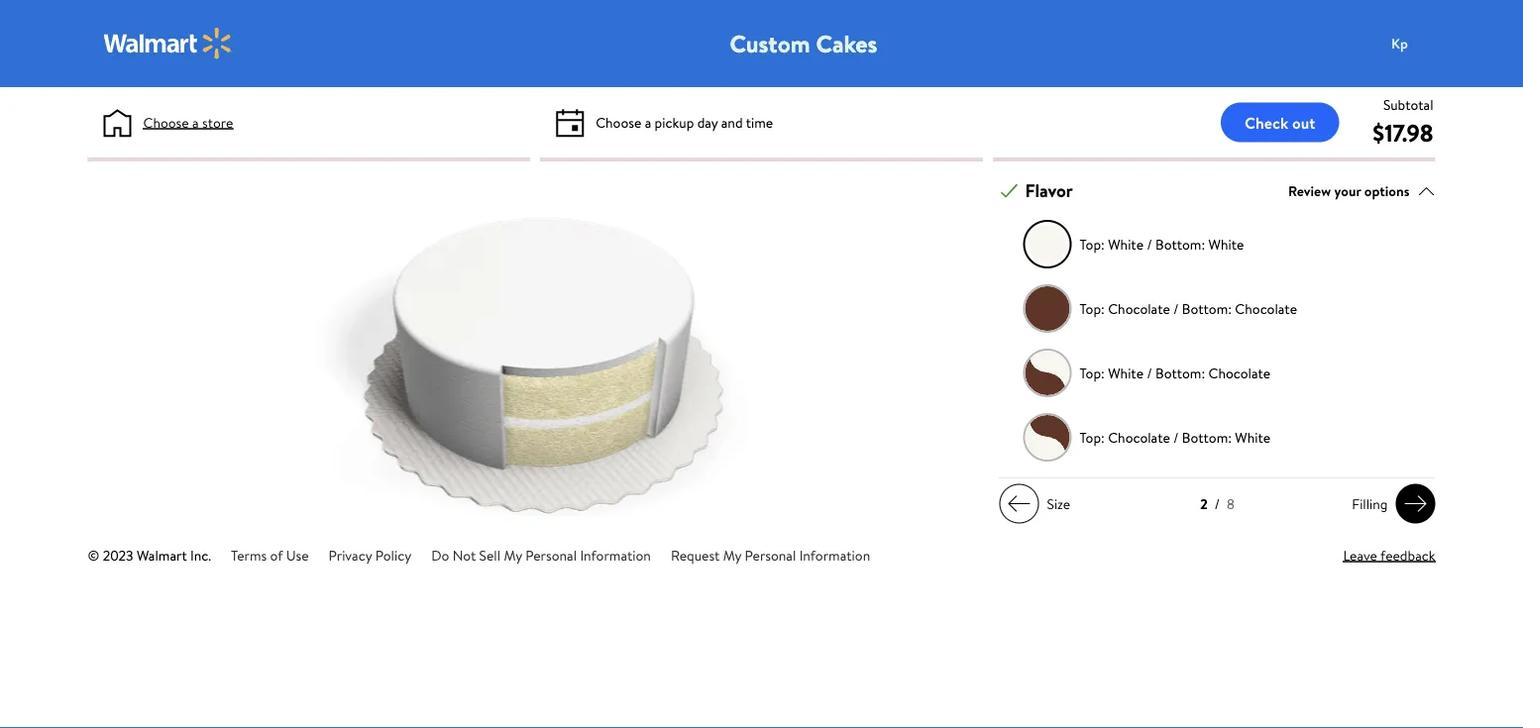 Task type: locate. For each thing, give the bounding box(es) containing it.
filling link
[[1344, 484, 1435, 524]]

bottom: up top: white / bottom: chocolate
[[1182, 299, 1232, 318]]

2 choose from the left
[[596, 112, 641, 132]]

1 horizontal spatial choose
[[596, 112, 641, 132]]

icon for continue arrow image
[[1007, 492, 1031, 516], [1404, 492, 1427, 516]]

leave feedback
[[1343, 546, 1435, 565]]

bottom:
[[1155, 235, 1205, 254], [1182, 299, 1232, 318], [1155, 363, 1205, 383], [1182, 428, 1232, 447]]

choose left pickup
[[596, 112, 641, 132]]

my right sell
[[504, 546, 522, 565]]

review your options link
[[1288, 178, 1435, 204]]

choose left store
[[143, 112, 189, 132]]

© 2023 walmart inc.
[[88, 546, 211, 565]]

1 horizontal spatial a
[[645, 112, 651, 132]]

store
[[202, 112, 233, 132]]

2 top: from the top
[[1080, 299, 1105, 318]]

privacy policy
[[329, 546, 411, 565]]

$17.98
[[1373, 116, 1433, 149]]

/ right 2
[[1215, 495, 1220, 514]]

pickup
[[655, 112, 694, 132]]

/ up top: chocolate / bottom: white
[[1147, 363, 1152, 383]]

policy
[[375, 546, 411, 565]]

0 horizontal spatial icon for continue arrow image
[[1007, 492, 1031, 516]]

1 horizontal spatial personal
[[745, 546, 796, 565]]

top:
[[1080, 235, 1105, 254], [1080, 299, 1105, 318], [1080, 363, 1105, 383], [1080, 428, 1105, 447]]

bottom: up top: chocolate / bottom: white
[[1155, 363, 1205, 383]]

icon for continue arrow image inside filling link
[[1404, 492, 1427, 516]]

choose for choose a pickup day and time
[[596, 112, 641, 132]]

2 my from the left
[[723, 546, 741, 565]]

a left pickup
[[645, 112, 651, 132]]

2023
[[103, 546, 133, 565]]

bottom: up top: chocolate / bottom: chocolate in the top right of the page
[[1155, 235, 1205, 254]]

and
[[721, 112, 743, 132]]

custom
[[730, 27, 810, 60]]

1 horizontal spatial information
[[799, 546, 870, 565]]

icon for continue arrow image inside size link
[[1007, 492, 1031, 516]]

0 horizontal spatial choose
[[143, 112, 189, 132]]

/ up top: white / bottom: chocolate
[[1173, 299, 1179, 318]]

walmart
[[137, 546, 187, 565]]

time
[[746, 112, 773, 132]]

my right request
[[723, 546, 741, 565]]

filling
[[1352, 494, 1388, 513]]

review
[[1288, 181, 1331, 200]]

/ down top: white / bottom: chocolate
[[1173, 428, 1179, 447]]

/ up top: chocolate / bottom: chocolate in the top right of the page
[[1147, 235, 1152, 254]]

1 horizontal spatial icon for continue arrow image
[[1404, 492, 1427, 516]]

bottom: up 2
[[1182, 428, 1232, 447]]

1 a from the left
[[192, 112, 199, 132]]

0 horizontal spatial information
[[580, 546, 651, 565]]

a for pickup
[[645, 112, 651, 132]]

cakes
[[816, 27, 877, 60]]

choose
[[143, 112, 189, 132], [596, 112, 641, 132]]

1 choose from the left
[[143, 112, 189, 132]]

ok image
[[1000, 182, 1018, 200]]

out
[[1292, 111, 1315, 133]]

0 horizontal spatial personal
[[525, 546, 577, 565]]

©
[[88, 546, 99, 565]]

bottom: for top: white / bottom: chocolate
[[1155, 363, 1205, 383]]

back to walmart.com image
[[104, 28, 232, 59]]

1 personal from the left
[[525, 546, 577, 565]]

options
[[1364, 181, 1410, 200]]

choose a pickup day and time
[[596, 112, 773, 132]]

a left store
[[192, 112, 199, 132]]

0 horizontal spatial a
[[192, 112, 199, 132]]

0 horizontal spatial my
[[504, 546, 522, 565]]

2 icon for continue arrow image from the left
[[1404, 492, 1427, 516]]

information
[[580, 546, 651, 565], [799, 546, 870, 565]]

personal right sell
[[525, 546, 577, 565]]

privacy
[[329, 546, 372, 565]]

top: for top: white / bottom: chocolate
[[1080, 363, 1105, 383]]

choose a store
[[143, 112, 233, 132]]

personal
[[525, 546, 577, 565], [745, 546, 796, 565]]

2 a from the left
[[645, 112, 651, 132]]

/ for top: white / bottom: chocolate
[[1147, 363, 1152, 383]]

my
[[504, 546, 522, 565], [723, 546, 741, 565]]

bottom: for top: white / bottom: white
[[1155, 235, 1205, 254]]

1 horizontal spatial my
[[723, 546, 741, 565]]

chocolate
[[1108, 299, 1170, 318], [1235, 299, 1297, 318], [1208, 363, 1271, 383], [1108, 428, 1170, 447]]

1 top: from the top
[[1080, 235, 1105, 254]]

/ for top: chocolate / bottom: chocolate
[[1173, 299, 1179, 318]]

white
[[1108, 235, 1144, 254], [1208, 235, 1244, 254], [1108, 363, 1144, 383], [1235, 428, 1271, 447]]

day
[[697, 112, 718, 132]]

/
[[1147, 235, 1152, 254], [1173, 299, 1179, 318], [1147, 363, 1152, 383], [1173, 428, 1179, 447], [1215, 495, 1220, 514]]

a
[[192, 112, 199, 132], [645, 112, 651, 132]]

choose a store link
[[143, 112, 233, 133]]

terms of use
[[231, 546, 309, 565]]

1 information from the left
[[580, 546, 651, 565]]

personal right request
[[745, 546, 796, 565]]

4 top: from the top
[[1080, 428, 1105, 447]]

icon for continue arrow image left the size
[[1007, 492, 1031, 516]]

3 top: from the top
[[1080, 363, 1105, 383]]

icon for continue arrow image right filling
[[1404, 492, 1427, 516]]

bottom: for top: chocolate / bottom: white
[[1182, 428, 1232, 447]]

check
[[1245, 111, 1288, 133]]

size link
[[999, 484, 1078, 524]]

1 icon for continue arrow image from the left
[[1007, 492, 1031, 516]]



Task type: describe. For each thing, give the bounding box(es) containing it.
top: for top: chocolate / bottom: white
[[1080, 428, 1105, 447]]

request my personal information
[[671, 546, 870, 565]]

subtotal $17.98
[[1373, 95, 1433, 149]]

kp
[[1391, 34, 1408, 53]]

top: for top: chocolate / bottom: chocolate
[[1080, 299, 1105, 318]]

terms
[[231, 546, 267, 565]]

review your options
[[1288, 181, 1410, 200]]

terms of use link
[[231, 546, 309, 565]]

do not sell my personal information
[[431, 546, 651, 565]]

/ for top: white / bottom: white
[[1147, 235, 1152, 254]]

custom cakes
[[730, 27, 877, 60]]

choose for choose a store
[[143, 112, 189, 132]]

request my personal information link
[[671, 546, 870, 565]]

top: chocolate / bottom: white
[[1080, 428, 1271, 447]]

1 my from the left
[[504, 546, 522, 565]]

inc.
[[190, 546, 211, 565]]

sell
[[479, 546, 500, 565]]

not
[[453, 546, 476, 565]]

2 / 8
[[1200, 495, 1235, 514]]

use
[[286, 546, 309, 565]]

8
[[1227, 495, 1235, 514]]

/ for top: chocolate / bottom: white
[[1173, 428, 1179, 447]]

check out
[[1245, 111, 1315, 133]]

top: white / bottom: white
[[1080, 235, 1244, 254]]

request
[[671, 546, 720, 565]]

review your options element
[[1288, 181, 1410, 201]]

leave feedback button
[[1343, 545, 1435, 566]]

of
[[270, 546, 283, 565]]

check out button
[[1221, 103, 1339, 142]]

subtotal
[[1383, 95, 1433, 114]]

2
[[1200, 495, 1208, 514]]

do
[[431, 546, 449, 565]]

2 personal from the left
[[745, 546, 796, 565]]

privacy policy link
[[329, 546, 411, 565]]

a for store
[[192, 112, 199, 132]]

your
[[1334, 181, 1361, 200]]

2 information from the left
[[799, 546, 870, 565]]

do not sell my personal information link
[[431, 546, 651, 565]]

top: white / bottom: chocolate
[[1080, 363, 1271, 383]]

leave
[[1343, 546, 1377, 565]]

feedback
[[1380, 546, 1435, 565]]

up arrow image
[[1418, 182, 1435, 200]]

top: for top: white / bottom: white
[[1080, 235, 1105, 254]]

size
[[1047, 494, 1070, 513]]

kp button
[[1380, 24, 1459, 63]]

top: chocolate / bottom: chocolate
[[1080, 299, 1297, 318]]

bottom: for top: chocolate / bottom: chocolate
[[1182, 299, 1232, 318]]

flavor
[[1025, 179, 1073, 203]]



Task type: vqa. For each thing, say whether or not it's contained in the screenshot.
back to walmart.com 'image'
yes



